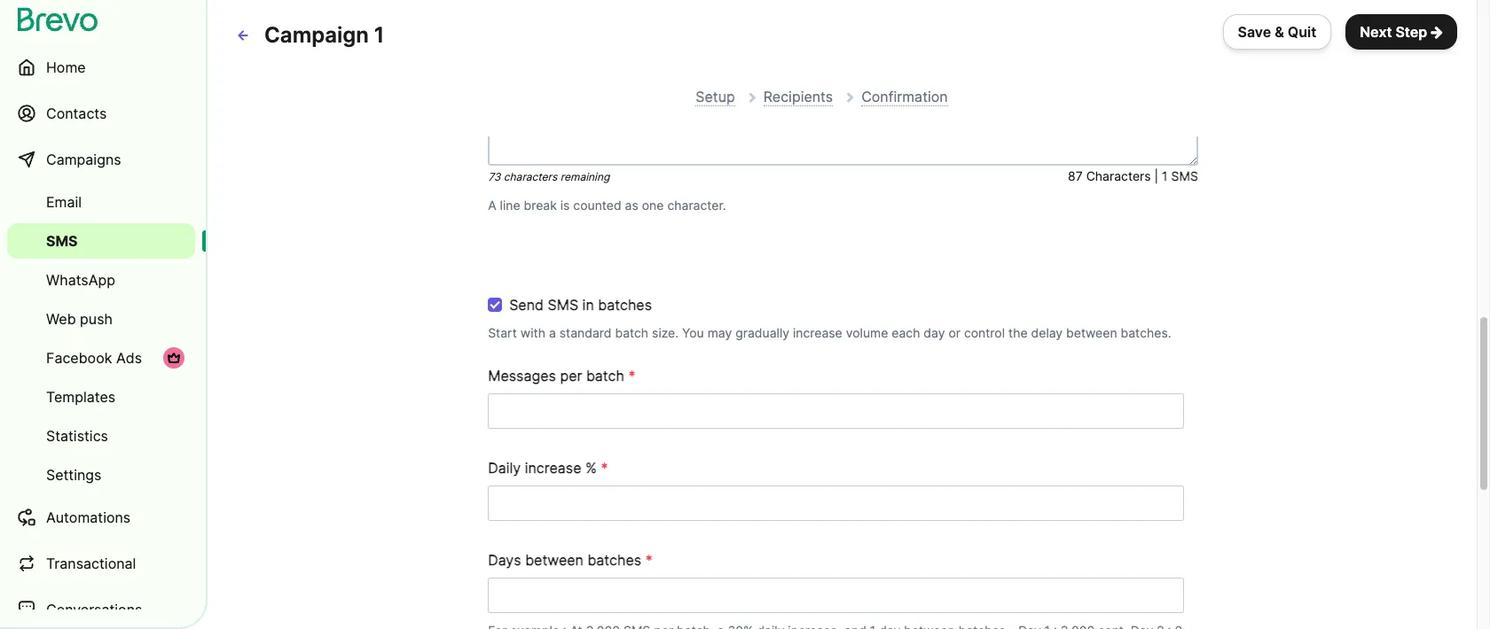 Task type: locate. For each thing, give the bounding box(es) containing it.
sms left in
[[548, 296, 578, 314]]

break
[[524, 198, 557, 213]]

contacts link
[[7, 92, 195, 135]]

daily
[[488, 460, 521, 477]]

0 horizontal spatial *
[[601, 460, 608, 477]]

web
[[46, 310, 76, 328]]

web push
[[46, 310, 113, 328]]

batch right per
[[586, 367, 625, 385]]

settings
[[46, 467, 102, 484]]

0 vertical spatial 1
[[374, 22, 384, 48]]

87 characters | 1 sms
[[1068, 169, 1198, 184]]

1 vertical spatial between
[[525, 552, 584, 570]]

day
[[924, 326, 945, 341]]

* for days between batches *
[[646, 552, 653, 570]]

73 characters remaining
[[488, 170, 610, 184]]

1 vertical spatial *
[[601, 460, 608, 477]]

1 vertical spatial 1
[[1162, 169, 1168, 184]]

confirmation link
[[861, 88, 948, 106]]

0 vertical spatial batch
[[615, 326, 649, 341]]

ads
[[116, 350, 142, 367]]

step
[[1396, 23, 1428, 41]]

automations
[[46, 509, 131, 527]]

next
[[1360, 23, 1392, 41]]

batch
[[615, 326, 649, 341], [586, 367, 625, 385]]

whatsapp
[[46, 271, 115, 289]]

batch left size. at the bottom left
[[615, 326, 649, 341]]

1 right campaign
[[374, 22, 384, 48]]

between
[[1066, 326, 1117, 341], [525, 552, 584, 570]]

counted
[[573, 198, 622, 213]]

increase left the volume
[[793, 326, 843, 341]]

1 horizontal spatial *
[[628, 367, 636, 385]]

*
[[628, 367, 636, 385], [601, 460, 608, 477], [646, 552, 653, 570]]

setup
[[696, 88, 735, 106]]

0 vertical spatial between
[[1066, 326, 1117, 341]]

0 vertical spatial *
[[628, 367, 636, 385]]

remaining
[[560, 170, 610, 184]]

0 vertical spatial sms
[[1171, 169, 1198, 184]]

1 horizontal spatial 1
[[1162, 169, 1168, 184]]

facebook ads
[[46, 350, 142, 367]]

start
[[488, 326, 517, 341]]

sms right |
[[1171, 169, 1198, 184]]

increase left %
[[525, 460, 581, 477]]

87
[[1068, 169, 1083, 184]]

None text field
[[488, 578, 1184, 614]]

1 vertical spatial increase
[[525, 460, 581, 477]]

between right delay
[[1066, 326, 1117, 341]]

1 horizontal spatial increase
[[793, 326, 843, 341]]

increase
[[793, 326, 843, 341], [525, 460, 581, 477]]

sms down 'email'
[[46, 232, 78, 250]]

2 horizontal spatial *
[[646, 552, 653, 570]]

2 vertical spatial *
[[646, 552, 653, 570]]

1
[[374, 22, 384, 48], [1162, 169, 1168, 184]]

1 horizontal spatial sms
[[548, 296, 578, 314]]

push
[[80, 310, 113, 328]]

control
[[964, 326, 1005, 341]]

batches
[[598, 296, 652, 314], [588, 552, 642, 570]]

facebook
[[46, 350, 112, 367]]

home link
[[7, 46, 195, 89]]

facebook ads link
[[7, 341, 195, 376]]

conversations
[[46, 601, 142, 619]]

recipients
[[764, 88, 833, 106]]

sms
[[1171, 169, 1198, 184], [46, 232, 78, 250], [548, 296, 578, 314]]

0 horizontal spatial sms
[[46, 232, 78, 250]]

1 vertical spatial batch
[[586, 367, 625, 385]]

recipients link
[[764, 88, 833, 106]]

0 horizontal spatial between
[[525, 552, 584, 570]]

volume
[[846, 326, 888, 341]]

0 horizontal spatial 1
[[374, 22, 384, 48]]

setup link
[[696, 88, 735, 106]]

0 horizontal spatial increase
[[525, 460, 581, 477]]

0 vertical spatial batches
[[598, 296, 652, 314]]

1 horizontal spatial between
[[1066, 326, 1117, 341]]

None text field
[[488, 394, 1184, 429], [488, 486, 1184, 522], [488, 394, 1184, 429], [488, 486, 1184, 522]]

campaign
[[264, 22, 369, 48]]

batches.
[[1121, 326, 1171, 341]]

confirmation
[[861, 88, 948, 106]]

* for daily increase % *
[[601, 460, 608, 477]]

campaigns link
[[7, 138, 195, 181]]

|
[[1155, 169, 1159, 184]]

between right the days
[[525, 552, 584, 570]]

email link
[[7, 185, 195, 220]]

one
[[642, 198, 664, 213]]

contacts
[[46, 105, 107, 122]]

1 right |
[[1162, 169, 1168, 184]]

whatsapp link
[[7, 263, 195, 298]]

email
[[46, 193, 82, 211]]

a
[[488, 198, 496, 213]]

2 horizontal spatial sms
[[1171, 169, 1198, 184]]

characters
[[1086, 169, 1151, 184]]

1 vertical spatial sms
[[46, 232, 78, 250]]

0 vertical spatial increase
[[793, 326, 843, 341]]



Task type: describe. For each thing, give the bounding box(es) containing it.
a line break is counted as one character.
[[488, 198, 726, 213]]

with
[[521, 326, 546, 341]]

each
[[892, 326, 920, 341]]

2 vertical spatial sms
[[548, 296, 578, 314]]

campaign 1
[[264, 22, 384, 48]]

left___rvooi image
[[167, 351, 181, 365]]

next step
[[1360, 23, 1428, 41]]

delay
[[1031, 326, 1063, 341]]

conversations link
[[7, 589, 195, 630]]

days between batches *
[[488, 552, 653, 570]]

character.
[[667, 198, 726, 213]]

in
[[582, 296, 594, 314]]

sms link
[[7, 224, 195, 259]]

save & quit button
[[1223, 14, 1332, 50]]

characters
[[504, 170, 557, 184]]

days
[[488, 552, 521, 570]]

73
[[488, 170, 501, 184]]

or
[[949, 326, 961, 341]]

transactional
[[46, 555, 136, 573]]

send
[[509, 296, 544, 314]]

as
[[625, 198, 639, 213]]

next step button
[[1346, 14, 1458, 50]]

line
[[500, 198, 520, 213]]

messages per batch *
[[488, 367, 636, 385]]

a
[[549, 326, 556, 341]]

1 vertical spatial batches
[[588, 552, 642, 570]]

per
[[560, 367, 582, 385]]

the
[[1009, 326, 1028, 341]]

automations link
[[7, 497, 195, 539]]

&
[[1275, 23, 1284, 41]]

%
[[585, 460, 597, 477]]

quit
[[1288, 23, 1317, 41]]

home
[[46, 59, 86, 76]]

messages
[[488, 367, 556, 385]]

size.
[[652, 326, 679, 341]]

may
[[708, 326, 732, 341]]

standard
[[560, 326, 612, 341]]

templates link
[[7, 380, 195, 415]]

arrow right image
[[1431, 25, 1443, 39]]

web push link
[[7, 302, 195, 337]]

save & quit
[[1238, 23, 1317, 41]]

statistics link
[[7, 419, 195, 454]]

start with a standard batch size. you may gradually increase volume each day or control the delay between batches.
[[488, 326, 1171, 341]]

daily increase % *
[[488, 460, 608, 477]]

save
[[1238, 23, 1271, 41]]

templates
[[46, 389, 116, 406]]

you
[[682, 326, 704, 341]]

send sms in batches
[[509, 296, 652, 314]]

* for messages per batch *
[[628, 367, 636, 385]]

is
[[560, 198, 570, 213]]

campaigns
[[46, 151, 121, 169]]

transactional link
[[7, 543, 195, 585]]

settings link
[[7, 458, 195, 493]]

statistics
[[46, 428, 108, 445]]

gradually
[[736, 326, 790, 341]]



Task type: vqa. For each thing, say whether or not it's contained in the screenshot.
Statistics
yes



